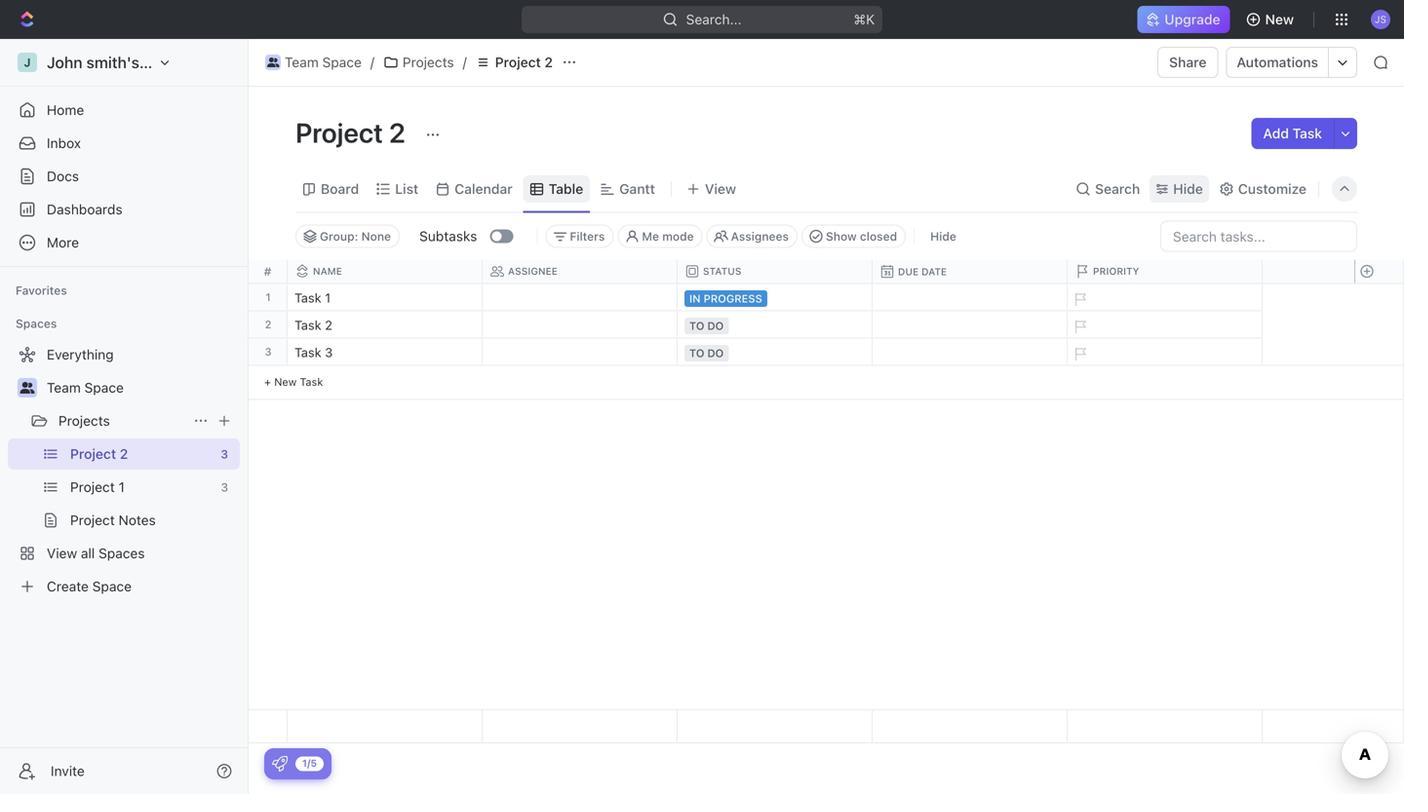 Task type: describe. For each thing, give the bounding box(es) containing it.
view button
[[680, 176, 743, 203]]

set priority element for 2
[[1065, 313, 1094, 342]]

docs
[[47, 168, 79, 184]]

create space
[[47, 579, 132, 595]]

view for view all spaces
[[47, 546, 77, 562]]

row group containing task 1
[[288, 284, 1263, 400]]

dashboards link
[[8, 194, 240, 225]]

in progress cell
[[678, 284, 873, 311]]

set priority image
[[1065, 340, 1094, 369]]

1 vertical spatial project 2
[[295, 117, 411, 149]]

board
[[321, 181, 359, 197]]

press space to select this row. row containing task 3
[[288, 339, 1263, 369]]

project 2 inside sidebar navigation
[[70, 446, 128, 462]]

onboarding checklist button element
[[272, 757, 288, 772]]

spaces inside tree
[[99, 546, 145, 562]]

0 horizontal spatial projects link
[[59, 406, 185, 437]]

me mode button
[[618, 225, 703, 248]]

add
[[1263, 125, 1289, 141]]

gantt link
[[615, 176, 655, 203]]

create space link
[[8, 571, 236, 603]]

1 for task 1
[[325, 291, 331, 305]]

to do for task 2
[[689, 320, 724, 332]]

show closed button
[[801, 225, 906, 248]]

to do for task 3
[[689, 347, 724, 360]]

assignees
[[731, 230, 789, 243]]

in
[[689, 293, 701, 305]]

2 horizontal spatial project 2
[[495, 54, 553, 70]]

new for new
[[1265, 11, 1294, 27]]

inbox
[[47, 135, 81, 151]]

search button
[[1070, 176, 1146, 203]]

2 vertical spatial space
[[92, 579, 132, 595]]

more button
[[8, 227, 240, 258]]

sidebar navigation
[[0, 39, 253, 795]]

task for task 2
[[294, 318, 321, 332]]

hide button
[[923, 225, 964, 248]]

team inside tree
[[47, 380, 81, 396]]

priority
[[1093, 266, 1139, 277]]

3 row group from the left
[[1354, 284, 1403, 400]]

me
[[642, 230, 659, 243]]

set priority image for 2
[[1065, 313, 1094, 342]]

1 for project 1
[[118, 479, 125, 495]]

board link
[[317, 176, 359, 203]]

grid containing task 1
[[249, 260, 1404, 744]]

task 2
[[294, 318, 332, 332]]

project notes
[[70, 512, 156, 528]]

team space inside sidebar navigation
[[47, 380, 124, 396]]

0 vertical spatial projects
[[403, 54, 454, 70]]

status
[[703, 266, 741, 277]]

⌘k
[[853, 11, 875, 27]]

0 horizontal spatial team space link
[[47, 372, 236, 404]]

assignees button
[[707, 225, 798, 248]]

1 inside 1 2 3
[[266, 291, 271, 304]]

in progress
[[689, 293, 762, 305]]

subtasks button
[[412, 221, 490, 252]]

automations
[[1237, 54, 1318, 70]]

0 vertical spatial team
[[285, 54, 319, 70]]

everything
[[47, 347, 114, 363]]

gantt
[[619, 181, 655, 197]]

row inside grid
[[288, 260, 1267, 284]]

view for view
[[705, 181, 736, 197]]

all
[[81, 546, 95, 562]]

hide button
[[1150, 176, 1209, 203]]

tree inside sidebar navigation
[[8, 339, 240, 603]]

favorites
[[16, 284, 67, 297]]

show closed
[[826, 230, 897, 243]]

due date column header
[[873, 260, 1072, 284]]

1 horizontal spatial projects link
[[378, 51, 459, 74]]

table link
[[545, 176, 583, 203]]

set priority image for 1
[[1065, 285, 1094, 314]]

assignee column header
[[483, 260, 682, 283]]

group:
[[320, 230, 358, 243]]

j
[[24, 56, 31, 69]]

home
[[47, 102, 84, 118]]

new button
[[1238, 4, 1306, 35]]

mode
[[662, 230, 694, 243]]

to do cell for task 3
[[678, 339, 873, 365]]

view all spaces
[[47, 546, 145, 562]]

add task
[[1263, 125, 1322, 141]]

priority column header
[[1068, 260, 1267, 283]]

0 vertical spatial project 2 link
[[471, 51, 558, 74]]

smith's
[[86, 53, 139, 72]]

search
[[1095, 181, 1140, 197]]

task inside add task button
[[1293, 125, 1322, 141]]

list
[[395, 181, 418, 197]]

dashboards
[[47, 201, 122, 217]]

project notes link
[[70, 505, 236, 536]]

notes
[[118, 512, 156, 528]]

0 horizontal spatial project 2 link
[[70, 439, 213, 470]]

priority button
[[1068, 265, 1263, 278]]

to for task 2
[[689, 320, 704, 332]]

name
[[313, 266, 342, 277]]

2 inside 1 2 3
[[265, 318, 271, 331]]

press space to select this row. row containing 1
[[249, 284, 288, 312]]

press space to select this row. row containing task 1
[[288, 284, 1263, 314]]

#
[[264, 265, 271, 278]]

customize
[[1238, 181, 1307, 197]]

closed
[[860, 230, 897, 243]]

more
[[47, 234, 79, 251]]

view all spaces link
[[8, 538, 236, 569]]

dropdown menu image
[[873, 711, 1067, 743]]

calendar link
[[451, 176, 513, 203]]

status column header
[[678, 260, 877, 283]]

automations button
[[1227, 48, 1328, 77]]

name button
[[288, 265, 483, 278]]

1 2 3
[[265, 291, 272, 358]]

js button
[[1365, 4, 1396, 35]]

list link
[[391, 176, 418, 203]]

1 vertical spatial space
[[84, 380, 124, 396]]

share button
[[1158, 47, 1218, 78]]

due date
[[898, 266, 947, 277]]

table
[[549, 181, 583, 197]]

customize button
[[1213, 176, 1312, 203]]



Task type: vqa. For each thing, say whether or not it's contained in the screenshot.
The Docs "Link"
yes



Task type: locate. For each thing, give the bounding box(es) containing it.
0 vertical spatial to do
[[689, 320, 724, 332]]

0 horizontal spatial project 2
[[70, 446, 128, 462]]

row containing name
[[288, 260, 1267, 284]]

2 / from the left
[[463, 54, 467, 70]]

0 horizontal spatial team
[[47, 380, 81, 396]]

project 2 link
[[471, 51, 558, 74], [70, 439, 213, 470]]

space
[[322, 54, 362, 70], [84, 380, 124, 396], [92, 579, 132, 595]]

show
[[826, 230, 857, 243]]

0 vertical spatial team space link
[[260, 51, 366, 74]]

0 horizontal spatial team space
[[47, 380, 124, 396]]

0 vertical spatial projects link
[[378, 51, 459, 74]]

upgrade
[[1165, 11, 1220, 27]]

john
[[47, 53, 82, 72]]

1 vertical spatial hide
[[930, 230, 956, 243]]

spaces
[[16, 317, 57, 331], [99, 546, 145, 562]]

onboarding checklist button image
[[272, 757, 288, 772]]

1 horizontal spatial project 2
[[295, 117, 411, 149]]

3 inside press space to select this row. row
[[325, 345, 333, 360]]

1 to do cell from the top
[[678, 312, 873, 338]]

1 horizontal spatial team space
[[285, 54, 362, 70]]

share
[[1169, 54, 1207, 70]]

1 to from the top
[[689, 320, 704, 332]]

2 to from the top
[[689, 347, 704, 360]]

to
[[689, 320, 704, 332], [689, 347, 704, 360]]

row group
[[249, 284, 288, 400], [288, 284, 1263, 400], [1354, 284, 1403, 400]]

press space to select this row. row containing 3
[[249, 339, 288, 366]]

to do cell
[[678, 312, 873, 338], [678, 339, 873, 365]]

view
[[705, 181, 736, 197], [47, 546, 77, 562]]

0 horizontal spatial hide
[[930, 230, 956, 243]]

task up task 2
[[294, 291, 321, 305]]

do for task 3
[[707, 347, 724, 360]]

press space to select this row. row containing task 2
[[288, 312, 1263, 342]]

1 horizontal spatial projects
[[403, 54, 454, 70]]

1 vertical spatial view
[[47, 546, 77, 562]]

task down task 1
[[294, 318, 321, 332]]

1 vertical spatial spaces
[[99, 546, 145, 562]]

to for task 3
[[689, 347, 704, 360]]

john smith's workspace
[[47, 53, 224, 72]]

project
[[495, 54, 541, 70], [295, 117, 383, 149], [70, 446, 116, 462], [70, 479, 115, 495], [70, 512, 115, 528]]

0 vertical spatial spaces
[[16, 317, 57, 331]]

press space to select this row. row
[[249, 284, 288, 312], [288, 284, 1263, 314], [1354, 284, 1403, 312], [249, 312, 288, 339], [288, 312, 1263, 342], [1354, 312, 1403, 339], [249, 339, 288, 366], [288, 339, 1263, 369], [1354, 339, 1403, 366], [288, 711, 1263, 744], [1354, 711, 1403, 744]]

0 vertical spatial do
[[707, 320, 724, 332]]

spaces up create space link
[[99, 546, 145, 562]]

user group image inside 'team space' link
[[267, 58, 279, 67]]

1 vertical spatial to do cell
[[678, 339, 873, 365]]

1 to do from the top
[[689, 320, 724, 332]]

1 vertical spatial projects link
[[59, 406, 185, 437]]

2 row group from the left
[[288, 284, 1263, 400]]

1 vertical spatial project 2 link
[[70, 439, 213, 470]]

1 down name
[[325, 291, 331, 305]]

0 vertical spatial project 2
[[495, 54, 553, 70]]

spaces down favorites button
[[16, 317, 57, 331]]

1 down #
[[266, 291, 271, 304]]

2 do from the top
[[707, 347, 724, 360]]

view inside sidebar navigation
[[47, 546, 77, 562]]

0 horizontal spatial new
[[274, 376, 297, 389]]

1 vertical spatial projects
[[59, 413, 110, 429]]

1/5
[[302, 758, 317, 769]]

workspace
[[143, 53, 224, 72]]

none
[[361, 230, 391, 243]]

due date button
[[873, 265, 1068, 279]]

task down task 2
[[294, 345, 321, 360]]

projects inside tree
[[59, 413, 110, 429]]

0 horizontal spatial 1
[[118, 479, 125, 495]]

group: none
[[320, 230, 391, 243]]

1 vertical spatial team space link
[[47, 372, 236, 404]]

2 to do cell from the top
[[678, 339, 873, 365]]

2 horizontal spatial 1
[[325, 291, 331, 305]]

favorites button
[[8, 279, 75, 302]]

task for task 1
[[294, 291, 321, 305]]

1 vertical spatial team
[[47, 380, 81, 396]]

1 set priority image from the top
[[1065, 285, 1094, 314]]

1 horizontal spatial user group image
[[267, 58, 279, 67]]

everything link
[[8, 339, 236, 371]]

new up automations
[[1265, 11, 1294, 27]]

0 horizontal spatial view
[[47, 546, 77, 562]]

set priority element for 1
[[1065, 285, 1094, 314]]

invite
[[51, 763, 85, 780]]

calendar
[[455, 181, 513, 197]]

hide up date
[[930, 230, 956, 243]]

status button
[[678, 265, 873, 278]]

1 horizontal spatial /
[[463, 54, 467, 70]]

to do cell for task 2
[[678, 312, 873, 338]]

/
[[370, 54, 374, 70], [463, 54, 467, 70]]

press space to select this row. row containing 2
[[249, 312, 288, 339]]

date
[[921, 266, 947, 277]]

me mode
[[642, 230, 694, 243]]

1 set priority element from the top
[[1065, 285, 1094, 314]]

3 set priority element from the top
[[1065, 340, 1094, 369]]

0 vertical spatial to do cell
[[678, 312, 873, 338]]

task 3
[[294, 345, 333, 360]]

new for new task
[[274, 376, 297, 389]]

home link
[[8, 95, 240, 126]]

0 vertical spatial hide
[[1173, 181, 1203, 197]]

0 horizontal spatial user group image
[[20, 382, 35, 394]]

assignee button
[[483, 265, 678, 278]]

3
[[325, 345, 333, 360], [265, 346, 272, 358], [221, 448, 228, 461], [221, 481, 228, 494]]

2
[[544, 54, 553, 70], [389, 117, 405, 149], [325, 318, 332, 332], [265, 318, 271, 331], [120, 446, 128, 462]]

task down task 3
[[300, 376, 323, 389]]

new down task 3
[[274, 376, 297, 389]]

js
[[1375, 13, 1387, 25]]

user group image inside sidebar navigation
[[20, 382, 35, 394]]

0 vertical spatial to
[[689, 320, 704, 332]]

2 to do from the top
[[689, 347, 724, 360]]

cell
[[483, 284, 678, 311], [873, 284, 1068, 311], [483, 312, 678, 338], [873, 312, 1068, 338], [483, 339, 678, 365], [873, 339, 1068, 365]]

hide right search
[[1173, 181, 1203, 197]]

upgrade link
[[1137, 6, 1230, 33]]

1 horizontal spatial team space link
[[260, 51, 366, 74]]

john smith's workspace, , element
[[18, 53, 37, 72]]

to do
[[689, 320, 724, 332], [689, 347, 724, 360]]

search...
[[686, 11, 742, 27]]

1 inside press space to select this row. row
[[325, 291, 331, 305]]

2 set priority image from the top
[[1065, 313, 1094, 342]]

set priority image
[[1065, 285, 1094, 314], [1065, 313, 1094, 342]]

1 vertical spatial user group image
[[20, 382, 35, 394]]

1 horizontal spatial hide
[[1173, 181, 1203, 197]]

set priority element
[[1065, 285, 1094, 314], [1065, 313, 1094, 342], [1065, 340, 1094, 369]]

2 set priority element from the top
[[1065, 313, 1094, 342]]

1 row group from the left
[[249, 284, 288, 400]]

view left the "all" on the bottom of page
[[47, 546, 77, 562]]

new
[[1265, 11, 1294, 27], [274, 376, 297, 389]]

view button
[[680, 166, 743, 212]]

row
[[288, 260, 1267, 284]]

0 vertical spatial view
[[705, 181, 736, 197]]

new inside button
[[1265, 11, 1294, 27]]

add task button
[[1251, 118, 1334, 149]]

team
[[285, 54, 319, 70], [47, 380, 81, 396]]

1 do from the top
[[707, 320, 724, 332]]

project 2
[[495, 54, 553, 70], [295, 117, 411, 149], [70, 446, 128, 462]]

hide
[[1173, 181, 1203, 197], [930, 230, 956, 243]]

1 horizontal spatial project 2 link
[[471, 51, 558, 74]]

docs link
[[8, 161, 240, 192]]

project 1 link
[[70, 472, 213, 503]]

row group containing 1 2 3
[[249, 284, 288, 400]]

subtasks
[[419, 228, 477, 244]]

create
[[47, 579, 89, 595]]

projects link
[[378, 51, 459, 74], [59, 406, 185, 437]]

progress
[[704, 293, 762, 305]]

view inside button
[[705, 181, 736, 197]]

1 horizontal spatial spaces
[[99, 546, 145, 562]]

view up assignees button
[[705, 181, 736, 197]]

task right add
[[1293, 125, 1322, 141]]

1 vertical spatial team space
[[47, 380, 124, 396]]

0 vertical spatial team space
[[285, 54, 362, 70]]

due
[[898, 266, 919, 277]]

1 vertical spatial do
[[707, 347, 724, 360]]

0 vertical spatial new
[[1265, 11, 1294, 27]]

set priority element for 3
[[1065, 340, 1094, 369]]

hide inside dropdown button
[[1173, 181, 1203, 197]]

inbox link
[[8, 128, 240, 159]]

1 / from the left
[[370, 54, 374, 70]]

task for task 3
[[294, 345, 321, 360]]

2 vertical spatial project 2
[[70, 446, 128, 462]]

1 vertical spatial new
[[274, 376, 297, 389]]

0 horizontal spatial /
[[370, 54, 374, 70]]

0 vertical spatial user group image
[[267, 58, 279, 67]]

1 vertical spatial to
[[689, 347, 704, 360]]

grid
[[249, 260, 1404, 744]]

0 horizontal spatial projects
[[59, 413, 110, 429]]

projects
[[403, 54, 454, 70], [59, 413, 110, 429]]

tree containing everything
[[8, 339, 240, 603]]

1 horizontal spatial team
[[285, 54, 319, 70]]

assignee
[[508, 266, 558, 277]]

task 1
[[294, 291, 331, 305]]

2 inside sidebar navigation
[[120, 446, 128, 462]]

1
[[325, 291, 331, 305], [266, 291, 271, 304], [118, 479, 125, 495]]

1 horizontal spatial view
[[705, 181, 736, 197]]

new task
[[274, 376, 323, 389]]

1 horizontal spatial 1
[[266, 291, 271, 304]]

1 vertical spatial to do
[[689, 347, 724, 360]]

name column header
[[288, 260, 487, 283]]

team space link
[[260, 51, 366, 74], [47, 372, 236, 404]]

filters
[[570, 230, 605, 243]]

filters button
[[545, 225, 614, 248]]

hide inside button
[[930, 230, 956, 243]]

1 inside tree
[[118, 479, 125, 495]]

do for task 2
[[707, 320, 724, 332]]

tree
[[8, 339, 240, 603]]

1 horizontal spatial new
[[1265, 11, 1294, 27]]

user group image
[[267, 58, 279, 67], [20, 382, 35, 394]]

Search tasks... text field
[[1161, 222, 1356, 251]]

0 vertical spatial space
[[322, 54, 362, 70]]

do
[[707, 320, 724, 332], [707, 347, 724, 360]]

0 horizontal spatial spaces
[[16, 317, 57, 331]]

project 1
[[70, 479, 125, 495]]

1 up project notes on the bottom of the page
[[118, 479, 125, 495]]



